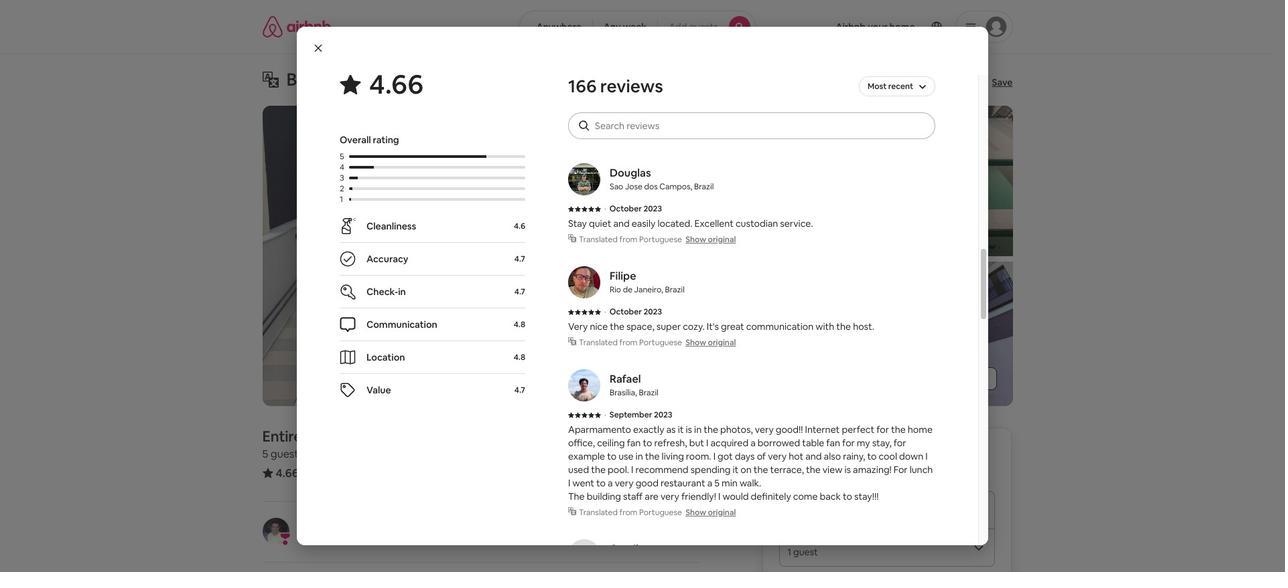 Task type: locate. For each thing, give the bounding box(es) containing it.
for up down
[[894, 437, 906, 450]]

1 portuguese from the top
[[639, 131, 682, 142]]

1 vertical spatial 4.7
[[514, 287, 525, 297]]

translated from portuguese show original down are
[[579, 508, 736, 519]]

show original button down excellent
[[685, 234, 736, 245]]

translated from portuguese show original
[[579, 131, 736, 142], [579, 234, 736, 245], [579, 338, 736, 348], [579, 508, 736, 519]]

show inside button
[[917, 373, 941, 385]]

days
[[735, 451, 755, 463]]

i left went
[[568, 478, 570, 490]]

5 up 3
[[340, 151, 344, 162]]

rafael brasília, brazil
[[610, 373, 658, 399]]

stay,
[[872, 437, 892, 450]]

is down rainy,
[[844, 464, 851, 476]]

janeiro,
[[634, 285, 663, 295]]

october for filipe
[[610, 307, 642, 318]]

3 portuguese from the top
[[639, 338, 682, 348]]

to up building
[[596, 478, 606, 490]]

to.
[[909, 115, 920, 127]]

for
[[876, 424, 889, 436], [842, 437, 855, 450], [894, 437, 906, 450]]

1 4.8 from the top
[[514, 320, 525, 330]]

brazil inside douglas sao jose dos campos, brazil
[[694, 182, 714, 192]]

translated from portuguese show original down the easily
[[579, 234, 736, 245]]

translated down the atmosphere,
[[579, 131, 618, 142]]

0 horizontal spatial for
[[842, 437, 855, 450]]

show all photos
[[917, 373, 986, 385]]

0 vertical spatial retiro,
[[328, 68, 381, 91]]

4.66 down entire on the bottom
[[276, 466, 299, 481]]

also
[[824, 451, 841, 463]]

3 4.7 from the top
[[514, 385, 525, 396]]

0 vertical spatial very
[[568, 115, 588, 127]]

recent
[[888, 81, 913, 92]]

$351 aud $232 aud total before taxes
[[779, 444, 918, 476]]

1 vertical spatial bom
[[347, 427, 378, 446]]

0 horizontal spatial fan
[[627, 437, 641, 450]]

show for rafael
[[685, 508, 706, 519]]

aline image
[[568, 60, 600, 92]]

1 horizontal spatial guests
[[689, 21, 718, 33]]

2 portuguese from the top
[[639, 234, 682, 245]]

1 fan from the left
[[627, 437, 641, 450]]

portuguese for filipe
[[639, 338, 682, 348]]

5 left min
[[714, 478, 720, 490]]

3 translated from portuguese show original from the top
[[579, 338, 736, 348]]

0 vertical spatial nice
[[590, 115, 608, 127]]

piscina deck molhado. image
[[830, 106, 1013, 256]]

rating
[[373, 134, 399, 146]]

translated from portuguese show original for filipe
[[579, 338, 736, 348]]

fan up also
[[826, 437, 840, 450]]

4.66 up "rating"
[[369, 67, 423, 102]]

fan up use
[[627, 437, 641, 450]]

portuguese down super
[[639, 338, 682, 348]]

very for very nice atmosphere, andré was very helpful. i'll stay there more often if i have to.
[[568, 115, 588, 127]]

original down excellent
[[708, 234, 736, 245]]

1 vertical spatial very
[[568, 321, 588, 333]]

1 original from the top
[[708, 131, 736, 142]]

1 very from the top
[[568, 115, 588, 127]]

portuguese down andré
[[639, 131, 682, 142]]

2 horizontal spatial 5
[[714, 478, 720, 490]]

october up space,
[[610, 307, 642, 318]]

1 vertical spatial october
[[610, 307, 642, 318]]

2 nice from the top
[[590, 321, 608, 333]]

de
[[623, 285, 632, 295]]

staff
[[623, 491, 643, 503]]

0 vertical spatial · october 2023
[[604, 204, 662, 214]]

2023 for filipe
[[643, 307, 662, 318]]

piscina. image
[[643, 106, 825, 256]]

bom retiro, expo center norte, allianz stadium. image 5 image
[[830, 262, 1013, 407]]

1 horizontal spatial fan
[[826, 437, 840, 450]]

2 4.7 from the top
[[514, 287, 525, 297]]

2 show original button from the top
[[685, 234, 736, 245]]

show original button down was
[[685, 131, 736, 142]]

5 down entire on the bottom
[[262, 448, 268, 462]]

· october 2023 up space,
[[604, 307, 662, 318]]

translated down building
[[579, 508, 618, 519]]

easily
[[632, 218, 655, 230]]

4 translated from portuguese show original from the top
[[579, 508, 736, 519]]

there
[[798, 115, 822, 127]]

5 inside aparmamento exactly as it is in the photos, very good!! internet perfect for the home office, ceiling fan to refresh, but i acquired a borrowed table fan for my stay, for example to use in the living room. i got days of very hot and also rainy, to cool down i used the pool. i recommend spending it on the terrace, the view is amazing! for lunch i went to a very good restaurant a 5 min walk. the building staff are very friendly! i would definitely come back to stay!!!
[[714, 478, 720, 490]]

aparmamento
[[568, 424, 631, 436]]

0 horizontal spatial and
[[613, 218, 630, 230]]

2 original from the top
[[708, 234, 736, 245]]

bom right automatically translated title: bom retiro, expo center norte, allianz stadium. icon on the left
[[286, 68, 324, 91]]

4.8
[[514, 320, 525, 330], [514, 352, 525, 363]]

translated
[[579, 131, 618, 142], [579, 234, 618, 245], [579, 338, 618, 348], [579, 508, 618, 519]]

very down pool.
[[615, 478, 634, 490]]

2 translated from portuguese show original from the top
[[579, 234, 736, 245]]

spending
[[690, 464, 731, 476]]

the up but
[[704, 424, 718, 436]]

from down the easily
[[619, 234, 637, 245]]

borrowed
[[758, 437, 800, 450]]

i left would
[[718, 491, 720, 503]]

guests inside the entire loft in bom retiro, brazil 5 guests
[[271, 448, 304, 462]]

1 vertical spatial 5
[[262, 448, 268, 462]]

original down would
[[708, 508, 736, 519]]

5
[[340, 151, 344, 162], [262, 448, 268, 462], [714, 478, 720, 490]]

show down cozy.
[[685, 338, 706, 348]]

1 vertical spatial guests
[[271, 448, 304, 462]]

translated up rafael image on the bottom of page
[[579, 338, 618, 348]]

show original button down it's
[[685, 338, 736, 348]]

very right was
[[714, 115, 733, 127]]

2 · october 2023 from the top
[[604, 307, 662, 318]]

2 left years on the left bottom
[[356, 535, 361, 547]]

0 vertical spatial 4.66
[[369, 67, 423, 102]]

brazil
[[610, 78, 629, 89], [694, 182, 714, 192], [665, 285, 685, 295], [639, 388, 658, 399], [428, 427, 465, 446]]

walk.
[[740, 478, 761, 490]]

0 horizontal spatial is
[[686, 424, 692, 436]]

september
[[610, 410, 652, 421]]

overall
[[340, 134, 371, 146]]

1 nice from the top
[[590, 115, 608, 127]]

· october 2023 for douglas
[[604, 204, 662, 214]]

it right as
[[678, 424, 684, 436]]

1 horizontal spatial 2
[[356, 535, 361, 547]]

bom right loft
[[347, 427, 378, 446]]

rio
[[610, 285, 621, 295]]

1 vertical spatial · october 2023
[[604, 307, 662, 318]]

add guests
[[669, 21, 718, 33]]

4 portuguese from the top
[[639, 508, 682, 519]]

i right but
[[706, 437, 708, 450]]

2 4.8 from the top
[[514, 352, 525, 363]]

0 vertical spatial and
[[613, 218, 630, 230]]

1 vertical spatial is
[[844, 464, 851, 476]]

guests right add
[[689, 21, 718, 33]]

nice left space,
[[590, 321, 608, 333]]

2
[[340, 184, 344, 194], [356, 535, 361, 547]]

a
[[750, 437, 756, 450], [608, 478, 613, 490], [707, 478, 712, 490]]

total
[[779, 464, 801, 476]]

to down ceiling on the left bottom of page
[[607, 451, 616, 463]]

original down very nice the space, super cozy. it's great communication with the host.
[[708, 338, 736, 348]]

1 horizontal spatial 4.66
[[369, 67, 423, 102]]

4.7 for accuracy
[[514, 254, 525, 265]]

filipe image
[[568, 267, 600, 299], [568, 267, 600, 299]]

cleanliness
[[366, 220, 416, 232]]

a up days on the bottom right of the page
[[750, 437, 756, 450]]

1 · october 2023 from the top
[[604, 204, 662, 214]]

i right if
[[882, 115, 884, 127]]

1 vertical spatial and
[[805, 451, 822, 463]]

1 horizontal spatial bom
[[347, 427, 378, 446]]

and right quiet
[[613, 218, 630, 230]]

1 vertical spatial 2023
[[643, 307, 662, 318]]

douglas image
[[568, 163, 600, 196], [568, 163, 600, 196]]

$232 aud
[[849, 444, 918, 463]]

perfect
[[842, 424, 874, 436]]

166
[[568, 75, 596, 98]]

stay!!!
[[854, 491, 879, 503]]

taxes
[[834, 464, 857, 476]]

None search field
[[519, 11, 755, 43]]

jose
[[625, 182, 642, 192]]

3 translated from the top
[[579, 338, 618, 348]]

0 vertical spatial 4.8
[[514, 320, 525, 330]]

portuguese down are
[[639, 508, 682, 519]]

in right loft
[[332, 427, 344, 446]]

as
[[666, 424, 676, 436]]

4.7
[[514, 254, 525, 265], [514, 287, 525, 297], [514, 385, 525, 396]]

2 vertical spatial 4.7
[[514, 385, 525, 396]]

the
[[610, 321, 624, 333], [836, 321, 851, 333], [704, 424, 718, 436], [891, 424, 906, 436], [645, 451, 660, 463], [591, 464, 606, 476], [754, 464, 768, 476], [806, 464, 821, 476]]

retiro, down value
[[381, 427, 425, 446]]

a down spending
[[707, 478, 712, 490]]

4 from from the top
[[619, 508, 637, 519]]

1 vertical spatial 2
[[356, 535, 361, 547]]

view
[[823, 464, 842, 476]]

1 vertical spatial 4.66
[[276, 466, 299, 481]]

portuguese down located.
[[639, 234, 682, 245]]

· for douglas
[[604, 204, 606, 214]]

0 vertical spatial 5
[[340, 151, 344, 162]]

4.7 for value
[[514, 385, 525, 396]]

2023 up the easily
[[643, 204, 662, 214]]

show down stay quiet and easily located. excellent custodian service.
[[685, 234, 706, 245]]

very nice atmosphere, andré was very helpful. i'll stay there more often if i have to.
[[568, 115, 920, 127]]

2023 up space,
[[643, 307, 662, 318]]

0 vertical spatial guests
[[689, 21, 718, 33]]

fan
[[627, 437, 641, 450], [826, 437, 840, 450]]

bom inside the entire loft in bom retiro, brazil 5 guests
[[347, 427, 378, 446]]

brazil inside the entire loft in bom retiro, brazil 5 guests
[[428, 427, 465, 446]]

1 vertical spatial nice
[[590, 321, 608, 333]]

share button
[[916, 71, 968, 94]]

show down friendly!
[[685, 508, 706, 519]]

Search reviews, Press 'Enter' to search text field
[[595, 119, 922, 133]]

retiro, left the expo at the left
[[328, 68, 381, 91]]

2 october from the top
[[610, 307, 642, 318]]

translated from portuguese show original down the atmosphere,
[[579, 131, 736, 142]]

2 vertical spatial 2023
[[654, 410, 672, 421]]

2 vertical spatial 5
[[714, 478, 720, 490]]

0 horizontal spatial 2
[[340, 184, 344, 194]]

very up rafael image on the bottom of page
[[568, 321, 588, 333]]

1 horizontal spatial 5
[[340, 151, 344, 162]]

from down the atmosphere,
[[619, 131, 637, 142]]

great
[[721, 321, 744, 333]]

ceiling
[[597, 437, 625, 450]]

1 vertical spatial 4.8
[[514, 352, 525, 363]]

in right use
[[636, 451, 643, 463]]

from down space,
[[619, 338, 637, 348]]

1 4.7 from the top
[[514, 254, 525, 265]]

4 translated from the top
[[579, 508, 618, 519]]

sao
[[610, 182, 623, 192]]

2 very from the top
[[568, 321, 588, 333]]

· october 2023 up the easily
[[604, 204, 662, 214]]

i up lunch
[[925, 451, 928, 463]]

very right are
[[661, 491, 679, 503]]

1 translated from portuguese show original from the top
[[579, 131, 736, 142]]

from for filipe
[[619, 338, 637, 348]]

all
[[943, 373, 953, 385]]

brazil inside filipe rio de janeiro, brazil
[[665, 285, 685, 295]]

in
[[398, 286, 406, 298], [694, 424, 702, 436], [332, 427, 344, 446], [636, 451, 643, 463]]

2 translated from the top
[[579, 234, 618, 245]]

0 vertical spatial october
[[610, 204, 642, 214]]

campos,
[[659, 182, 692, 192]]

value
[[366, 385, 391, 397]]

good
[[636, 478, 659, 490]]

5 inside the entire loft in bom retiro, brazil 5 guests
[[262, 448, 268, 462]]

is up but
[[686, 424, 692, 436]]

for up rainy,
[[842, 437, 855, 450]]

3 from from the top
[[619, 338, 637, 348]]

friendly!
[[681, 491, 716, 503]]

hosting
[[388, 535, 421, 547]]

0 horizontal spatial bom
[[286, 68, 324, 91]]

very down "borrowed" on the bottom right of the page
[[768, 451, 787, 463]]

guests down entire on the bottom
[[271, 448, 304, 462]]

nice down '166'
[[590, 115, 608, 127]]

piscina raiada. image
[[262, 106, 637, 407]]

0 horizontal spatial guests
[[271, 448, 304, 462]]

4 show original button from the top
[[685, 508, 736, 519]]

1 vertical spatial retiro,
[[381, 427, 425, 446]]

brazil inside the rafael brasília, brazil
[[639, 388, 658, 399]]

reviews
[[600, 75, 663, 98]]

1 horizontal spatial for
[[876, 424, 889, 436]]

0 vertical spatial it
[[678, 424, 684, 436]]

the up stay,
[[891, 424, 906, 436]]

dos
[[644, 182, 658, 192]]

from
[[619, 131, 637, 142], [619, 234, 637, 245], [619, 338, 637, 348], [619, 508, 637, 519]]

show original button down friendly!
[[685, 508, 736, 519]]

0 horizontal spatial 5
[[262, 448, 268, 462]]

for up stay,
[[876, 424, 889, 436]]

overall rating
[[340, 134, 399, 146]]

october up the easily
[[610, 204, 642, 214]]

show left all
[[917, 373, 941, 385]]

original for douglas
[[708, 234, 736, 245]]

1 horizontal spatial and
[[805, 451, 822, 463]]

and up before
[[805, 451, 822, 463]]

very down '166'
[[568, 115, 588, 127]]

cool
[[879, 451, 897, 463]]

1 vertical spatial it
[[733, 464, 738, 476]]

from down staff
[[619, 508, 637, 519]]

save
[[992, 76, 1013, 88]]

show for douglas
[[685, 234, 706, 245]]

the up recommend
[[645, 451, 660, 463]]

0 vertical spatial is
[[686, 424, 692, 436]]

cozy.
[[683, 321, 705, 333]]

translated down quiet
[[579, 234, 618, 245]]

2 from from the top
[[619, 234, 637, 245]]

hot
[[789, 451, 803, 463]]

3 show original button from the top
[[685, 338, 736, 348]]

if
[[874, 115, 880, 127]]

0 vertical spatial bom
[[286, 68, 324, 91]]

4 original from the top
[[708, 508, 736, 519]]

to
[[643, 437, 652, 450], [607, 451, 616, 463], [867, 451, 877, 463], [596, 478, 606, 490], [843, 491, 852, 503]]

1 october from the top
[[610, 204, 642, 214]]

of
[[757, 451, 766, 463]]

0 vertical spatial 2023
[[643, 204, 662, 214]]

went
[[572, 478, 594, 490]]

with
[[816, 321, 834, 333]]

a up building
[[608, 478, 613, 490]]

original down was
[[708, 131, 736, 142]]

the down "example"
[[591, 464, 606, 476]]

have
[[886, 115, 907, 127]]

in up communication
[[398, 286, 406, 298]]

custodian
[[736, 218, 778, 230]]

show down was
[[685, 131, 706, 142]]

3 original from the top
[[708, 338, 736, 348]]

october for douglas
[[610, 204, 642, 214]]

0 vertical spatial 2
[[340, 184, 344, 194]]

it
[[678, 424, 684, 436], [733, 464, 738, 476]]

2 down 4
[[340, 184, 344, 194]]

show original button for douglas
[[685, 234, 736, 245]]

1 show original button from the top
[[685, 131, 736, 142]]

0 vertical spatial 4.7
[[514, 254, 525, 265]]

2023 up as
[[654, 410, 672, 421]]

translated from portuguese show original down super
[[579, 338, 736, 348]]

it left on
[[733, 464, 738, 476]]



Task type: describe. For each thing, give the bounding box(es) containing it.
2 fan from the left
[[826, 437, 840, 450]]

was
[[695, 115, 712, 127]]

2 inside '4.66' 'dialog'
[[340, 184, 344, 194]]

it's
[[707, 321, 719, 333]]

sofá bi cama, acomoda duas pessoas. image
[[643, 262, 825, 407]]

none search field containing anywhere
[[519, 11, 755, 43]]

most
[[868, 81, 887, 92]]

most recent button
[[859, 75, 935, 98]]

recommend
[[635, 464, 688, 476]]

communication
[[746, 321, 814, 333]]

to down exactly
[[643, 437, 652, 450]]

home
[[908, 424, 933, 436]]

1 translated from the top
[[579, 131, 618, 142]]

to up amazing! on the right bottom of page
[[867, 451, 877, 463]]

service.
[[780, 218, 813, 230]]

communication
[[366, 319, 437, 331]]

down
[[899, 451, 923, 463]]

bom retiro, expo center norte, allianz stadium.
[[286, 68, 677, 91]]

come
[[793, 491, 818, 503]]

0 horizontal spatial a
[[608, 478, 613, 490]]

rafael image
[[568, 370, 600, 402]]

guests inside button
[[689, 21, 718, 33]]

from for douglas
[[619, 234, 637, 245]]

rafael
[[610, 373, 641, 387]]

brasília,
[[610, 388, 637, 399]]

portuguese for rafael
[[639, 508, 682, 519]]

original for rafael
[[708, 508, 736, 519]]

in inside the entire loft in bom retiro, brazil 5 guests
[[332, 427, 344, 446]]

retiro, inside the entire loft in bom retiro, brazil 5 guests
[[381, 427, 425, 446]]

acquired
[[711, 437, 748, 450]]

translated from portuguese show original for douglas
[[579, 234, 736, 245]]

2 horizontal spatial a
[[750, 437, 756, 450]]

aline brazil
[[610, 63, 635, 89]]

office,
[[568, 437, 595, 450]]

photos,
[[720, 424, 753, 436]]

4.6
[[514, 221, 525, 232]]

the right with
[[836, 321, 851, 333]]

4.66 inside 'dialog'
[[369, 67, 423, 102]]

4.8 for communication
[[514, 320, 525, 330]]

the left space,
[[610, 321, 624, 333]]

center
[[430, 68, 487, 91]]

very up "borrowed" on the bottom right of the page
[[755, 424, 774, 436]]

used
[[568, 464, 589, 476]]

space,
[[626, 321, 654, 333]]

1 horizontal spatial a
[[707, 478, 712, 490]]

norte,
[[490, 68, 543, 91]]

refresh,
[[654, 437, 687, 450]]

rafael image
[[568, 370, 600, 402]]

the
[[568, 491, 585, 503]]

nice for the
[[590, 321, 608, 333]]

2023 for rafael
[[654, 410, 672, 421]]

· for filipe
[[604, 307, 606, 318]]

0 horizontal spatial it
[[678, 424, 684, 436]]

i left got
[[713, 451, 716, 463]]

host.
[[853, 321, 874, 333]]

show original button for rafael
[[685, 508, 736, 519]]

profile element
[[772, 0, 1013, 54]]

living
[[662, 451, 684, 463]]

use
[[618, 451, 633, 463]]

4.8 for location
[[514, 352, 525, 363]]

0 horizontal spatial 4.66
[[276, 466, 299, 481]]

3
[[340, 173, 344, 184]]

stay quiet and easily located. excellent custodian service.
[[568, 218, 813, 230]]

good!!
[[776, 424, 803, 436]]

in up but
[[694, 424, 702, 436]]

host profile picture image
[[262, 519, 289, 545]]

stadium.
[[604, 68, 677, 91]]

pool.
[[608, 464, 629, 476]]

166 reviews
[[568, 75, 663, 98]]

entire
[[262, 427, 302, 446]]

allianz
[[546, 68, 600, 91]]

building
[[587, 491, 621, 503]]

1 horizontal spatial is
[[844, 464, 851, 476]]

check-in
[[366, 286, 406, 298]]

anywhere button
[[519, 11, 593, 43]]

4
[[340, 162, 344, 173]]

the down of
[[754, 464, 768, 476]]

1 horizontal spatial it
[[733, 464, 738, 476]]

and inside aparmamento exactly as it is in the photos, very good!! internet perfect for the home office, ceiling fan to refresh, but i acquired a borrowed table fan for my stay, for example to use in the living room. i got days of very hot and also rainy, to cool down i used the pool. i recommend spending it on the terrace, the view is amazing! for lunch i went to a very good restaurant a 5 min walk. the building staff are very friendly! i would definitely come back to stay!!!
[[805, 451, 822, 463]]

superhost
[[305, 535, 350, 547]]

$351 aud
[[779, 444, 846, 463]]

expo
[[385, 68, 426, 91]]

translated for filipe
[[579, 338, 618, 348]]

the down $351 aud
[[806, 464, 821, 476]]

show all photos button
[[890, 368, 997, 391]]

show for filipe
[[685, 338, 706, 348]]

aline image
[[568, 60, 600, 92]]

stay
[[779, 115, 796, 127]]

back
[[820, 491, 841, 503]]

located.
[[657, 218, 692, 230]]

more
[[824, 115, 847, 127]]

room.
[[686, 451, 711, 463]]

share
[[937, 76, 962, 88]]

internet
[[805, 424, 840, 436]]

min
[[722, 478, 738, 490]]

anywhere
[[536, 21, 581, 33]]

lunch
[[910, 464, 933, 476]]

original for filipe
[[708, 338, 736, 348]]

portuguese for douglas
[[639, 234, 682, 245]]

loft
[[305, 427, 329, 446]]

4.66 dialog
[[297, 27, 988, 573]]

to right back
[[843, 491, 852, 503]]

translated from portuguese show original for rafael
[[579, 508, 736, 519]]

are
[[645, 491, 659, 503]]

nice for atmosphere,
[[590, 115, 608, 127]]

· october 2023 for filipe
[[604, 307, 662, 318]]

stay
[[568, 218, 587, 230]]

very nice the space, super cozy. it's great communication with the host.
[[568, 321, 874, 333]]

for
[[894, 464, 908, 476]]

before
[[803, 464, 832, 476]]

any week button
[[592, 11, 658, 43]]

translated for douglas
[[579, 234, 618, 245]]

photos
[[955, 373, 986, 385]]

example
[[568, 451, 605, 463]]

automatically translated title: bom retiro, expo center norte, allianz stadium. image
[[262, 72, 278, 88]]

2023 for douglas
[[643, 204, 662, 214]]

save button
[[970, 71, 1018, 94]]

i right pool.
[[631, 464, 633, 476]]

from for rafael
[[619, 508, 637, 519]]

2 horizontal spatial for
[[894, 437, 906, 450]]

years
[[363, 535, 386, 547]]

very for very nice the space, super cozy. it's great communication with the host.
[[568, 321, 588, 333]]

helpful.
[[735, 115, 766, 127]]

got
[[718, 451, 733, 463]]

terrace,
[[770, 464, 804, 476]]

on
[[740, 464, 752, 476]]

1 from from the top
[[619, 131, 637, 142]]

translated for rafael
[[579, 508, 618, 519]]

restaurant
[[661, 478, 705, 490]]

definitely
[[751, 491, 791, 503]]

any week
[[604, 21, 647, 33]]

brazil inside aline brazil
[[610, 78, 629, 89]]

show original button for filipe
[[685, 338, 736, 348]]

filipe
[[610, 269, 636, 283]]

4.7 for check-in
[[514, 287, 525, 297]]

· for rafael
[[604, 410, 606, 421]]



Task type: vqa. For each thing, say whether or not it's contained in the screenshot.
second 4.8 from the bottom
yes



